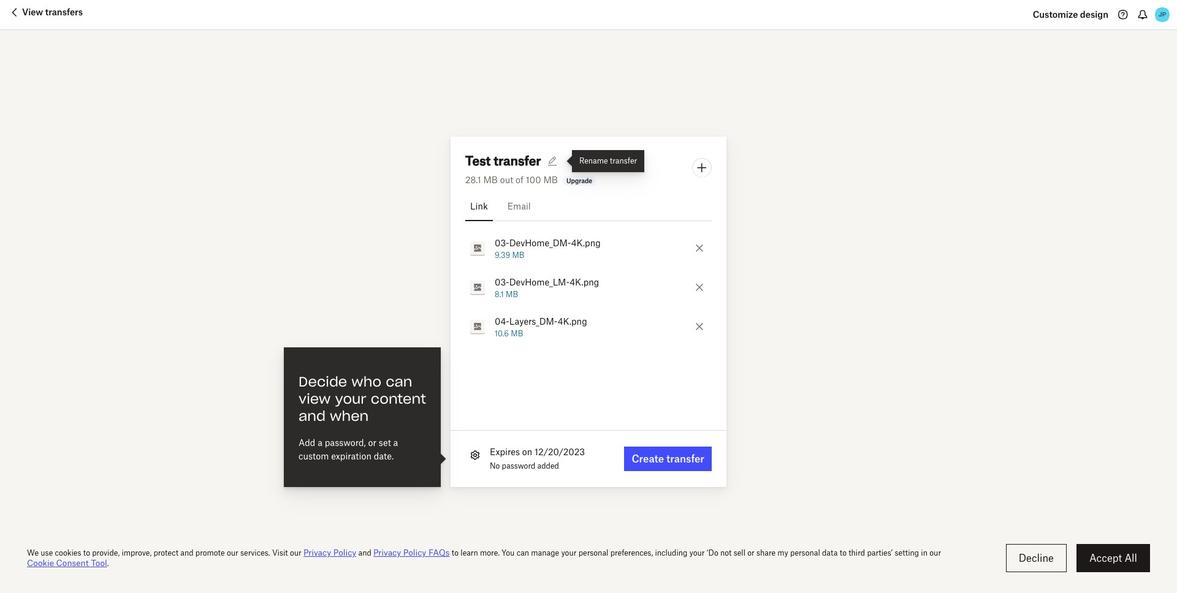 Task type: describe. For each thing, give the bounding box(es) containing it.
mb for devhome_lm-
[[506, 290, 518, 299]]

decide
[[299, 374, 347, 391]]

devhome_lm-
[[509, 277, 570, 287]]

expires on 12/20/2023 no password added
[[490, 447, 585, 471]]

transfer for test transfer
[[494, 153, 541, 168]]

9.39
[[495, 251, 510, 260]]

mb left the out
[[484, 174, 498, 185]]

password
[[502, 462, 536, 471]]

28.1 mb out of 100 mb
[[465, 174, 558, 185]]

added
[[538, 462, 559, 471]]

1 a from the left
[[318, 438, 323, 448]]

set
[[379, 438, 391, 448]]

04-layers_dm-4k.png cell
[[465, 314, 689, 339]]

link
[[470, 201, 488, 211]]

upgrade
[[567, 177, 593, 184]]

view transfers button
[[7, 5, 83, 25]]

add files button image
[[695, 160, 710, 175]]

transfers
[[45, 7, 83, 17]]

expires
[[490, 447, 520, 457]]

03-devhome_dm-4k.png 9.39 mb
[[495, 238, 601, 260]]

04-
[[495, 316, 510, 327]]

28.1
[[465, 174, 481, 185]]

content
[[371, 391, 426, 408]]

03- for devhome_dm-
[[495, 238, 509, 248]]

view
[[22, 7, 43, 17]]

link tab
[[465, 192, 493, 221]]

04-layers_dm-4k.png row
[[451, 307, 727, 346]]

12/20/2023
[[535, 447, 585, 457]]

mb right 100 at the left top
[[544, 174, 558, 185]]

when
[[330, 408, 369, 425]]

add a password, or set a custom expiration date.
[[299, 438, 398, 462]]

view
[[299, 391, 331, 408]]

4k.png for layers_dm-
[[558, 316, 587, 327]]

email
[[508, 201, 531, 211]]

customize
[[1033, 9, 1078, 20]]

jp button
[[1153, 5, 1173, 25]]

03- for devhome_lm-
[[495, 277, 509, 287]]

no
[[490, 462, 500, 471]]

mb for layers_dm-
[[511, 329, 523, 338]]

your
[[335, 391, 367, 408]]

date.
[[374, 451, 394, 462]]



Task type: vqa. For each thing, say whether or not it's contained in the screenshot.
offline
no



Task type: locate. For each thing, give the bounding box(es) containing it.
8.1
[[495, 290, 504, 299]]

of
[[516, 174, 524, 185]]

custom
[[299, 451, 329, 462]]

1 vertical spatial 03-
[[495, 277, 509, 287]]

100
[[526, 174, 541, 185]]

mb for devhome_dm-
[[512, 251, 525, 260]]

4k.png
[[571, 238, 601, 248], [570, 277, 599, 287], [558, 316, 587, 327]]

03-devhome_dm-4k.png cell
[[465, 236, 689, 260]]

0 vertical spatial 03-
[[495, 238, 509, 248]]

a
[[318, 438, 323, 448], [393, 438, 398, 448]]

03-devhome_lm-4k.png 8.1 mb
[[495, 277, 599, 299]]

expiration
[[331, 451, 372, 462]]

4k.png for devhome_lm-
[[570, 277, 599, 287]]

tab list
[[465, 192, 712, 221]]

transfer for create transfer
[[667, 453, 705, 465]]

customize design button
[[1033, 5, 1109, 25]]

2 03- from the top
[[495, 277, 509, 287]]

1 horizontal spatial transfer
[[667, 453, 705, 465]]

create transfer button
[[625, 447, 712, 471]]

devhome_dm-
[[509, 238, 571, 248]]

mb right 9.39
[[512, 251, 525, 260]]

create transfer
[[632, 453, 705, 465]]

transfer
[[494, 153, 541, 168], [667, 453, 705, 465]]

mb inside 03-devhome_lm-4k.png 8.1 mb
[[506, 290, 518, 299]]

03- inside 03-devhome_dm-4k.png 9.39 mb
[[495, 238, 509, 248]]

password,
[[325, 438, 366, 448]]

03-
[[495, 238, 509, 248], [495, 277, 509, 287]]

0 vertical spatial 4k.png
[[571, 238, 601, 248]]

mb right 8.1
[[506, 290, 518, 299]]

create
[[632, 453, 664, 465]]

1 vertical spatial transfer
[[667, 453, 705, 465]]

1 03- from the top
[[495, 238, 509, 248]]

0 horizontal spatial transfer
[[494, 153, 541, 168]]

mb right 10.6
[[511, 329, 523, 338]]

tab list containing link
[[465, 192, 712, 221]]

layers_dm-
[[510, 316, 558, 327]]

transfer inside button
[[667, 453, 705, 465]]

on
[[522, 447, 533, 457]]

04-layers_dm-4k.png 10.6 mb
[[495, 316, 587, 338]]

and
[[299, 408, 326, 425]]

4k.png down "03-devhome_lm-4k.png" cell
[[558, 316, 587, 327]]

out
[[500, 174, 514, 185]]

a right add
[[318, 438, 323, 448]]

1 vertical spatial 4k.png
[[570, 277, 599, 287]]

4k.png inside 03-devhome_lm-4k.png 8.1 mb
[[570, 277, 599, 287]]

add
[[299, 438, 315, 448]]

who
[[352, 374, 382, 391]]

transfer up of
[[494, 153, 541, 168]]

03- up 8.1
[[495, 277, 509, 287]]

a right set
[[393, 438, 398, 448]]

decide who can view your content and when
[[299, 374, 426, 425]]

10.6
[[495, 329, 509, 338]]

mb inside 03-devhome_dm-4k.png 9.39 mb
[[512, 251, 525, 260]]

03- up 9.39
[[495, 238, 509, 248]]

03-devhome_dm-4k.png row
[[451, 228, 727, 268]]

4k.png up the 03-devhome_lm-4k.png row
[[571, 238, 601, 248]]

1 horizontal spatial a
[[393, 438, 398, 448]]

transfer right 'create'
[[667, 453, 705, 465]]

03- inside 03-devhome_lm-4k.png 8.1 mb
[[495, 277, 509, 287]]

can
[[386, 374, 413, 391]]

mb
[[484, 174, 498, 185], [544, 174, 558, 185], [512, 251, 525, 260], [506, 290, 518, 299], [511, 329, 523, 338]]

email tab
[[503, 192, 536, 221]]

jp
[[1159, 10, 1167, 18]]

customize design
[[1033, 9, 1109, 20]]

design
[[1081, 9, 1109, 20]]

2 a from the left
[[393, 438, 398, 448]]

03-devhome_lm-4k.png row
[[451, 268, 727, 307]]

4k.png inside 03-devhome_dm-4k.png 9.39 mb
[[571, 238, 601, 248]]

test
[[465, 153, 491, 168]]

4k.png inside 04-layers_dm-4k.png 10.6 mb
[[558, 316, 587, 327]]

0 vertical spatial transfer
[[494, 153, 541, 168]]

4k.png for devhome_dm-
[[571, 238, 601, 248]]

view transfers
[[22, 7, 83, 17]]

03-devhome_lm-4k.png cell
[[465, 275, 689, 300]]

0 horizontal spatial a
[[318, 438, 323, 448]]

mb inside 04-layers_dm-4k.png 10.6 mb
[[511, 329, 523, 338]]

4k.png down 03-devhome_dm-4k.png 'row'
[[570, 277, 599, 287]]

or
[[368, 438, 377, 448]]

2 vertical spatial 4k.png
[[558, 316, 587, 327]]

test transfer
[[465, 153, 541, 168]]



